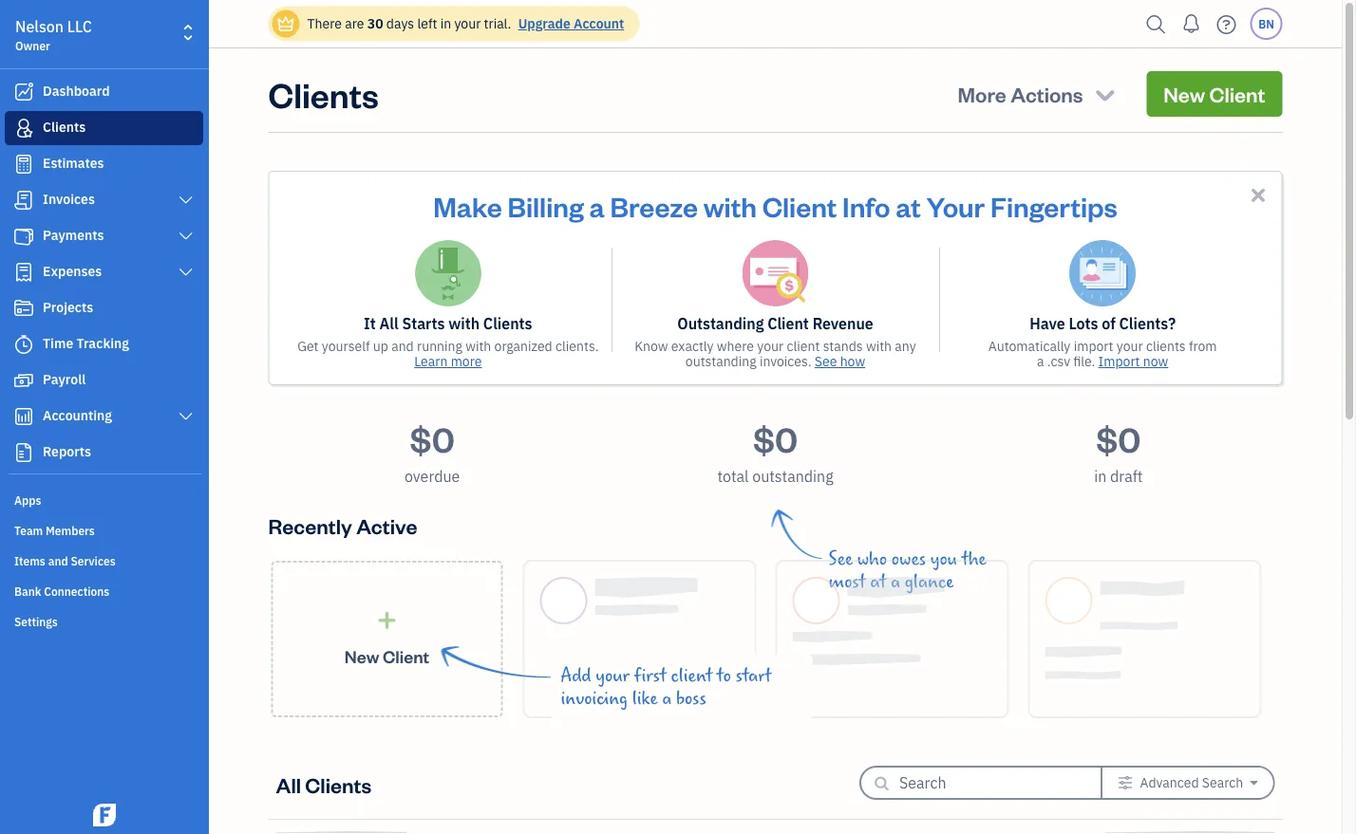 Task type: vqa. For each thing, say whether or not it's contained in the screenshot.
the
yes



Task type: describe. For each thing, give the bounding box(es) containing it.
dashboard image
[[12, 83, 35, 102]]

advanced search button
[[1103, 768, 1273, 799]]

your inside know exactly where your client stands with any outstanding invoices.
[[757, 338, 784, 355]]

see who owes you the most at a glance
[[829, 549, 986, 593]]

settings
[[14, 614, 58, 630]]

see how
[[815, 353, 865, 370]]

$0 total outstanding
[[717, 416, 833, 487]]

yourself
[[322, 338, 370, 355]]

start
[[735, 666, 771, 687]]

starts
[[402, 314, 445, 334]]

actions
[[1011, 80, 1083, 107]]

invoicing
[[561, 688, 628, 709]]

you
[[930, 549, 957, 570]]

0 vertical spatial new client link
[[1146, 71, 1282, 117]]

add
[[561, 666, 591, 687]]

$0 overdue
[[405, 416, 460, 487]]

running
[[417, 338, 462, 355]]

more actions button
[[941, 71, 1135, 117]]

there
[[307, 15, 342, 32]]

bn
[[1258, 16, 1274, 31]]

know
[[635, 338, 668, 355]]

client inside 'add your first client to start invoicing like a boss'
[[671, 666, 712, 687]]

bank connections link
[[5, 576, 203, 605]]

are
[[345, 15, 364, 32]]

left
[[417, 15, 437, 32]]

items
[[14, 554, 45, 569]]

like
[[632, 688, 658, 709]]

projects link
[[5, 292, 203, 326]]

your
[[926, 188, 985, 224]]

and inside the main element
[[48, 554, 68, 569]]

of
[[1102, 314, 1116, 334]]

settings image
[[1118, 776, 1133, 791]]

outstanding
[[677, 314, 764, 334]]

freshbooks image
[[89, 804, 120, 827]]

glance
[[905, 572, 954, 593]]

money image
[[12, 371, 35, 390]]

outstanding client revenue image
[[742, 240, 809, 307]]

invoices
[[43, 190, 95, 208]]

invoices.
[[760, 353, 811, 370]]

from
[[1189, 338, 1217, 355]]

now
[[1143, 353, 1168, 370]]

$0 for $0 in draft
[[1096, 416, 1141, 461]]

account
[[574, 15, 624, 32]]

recently active
[[268, 512, 417, 539]]

the
[[962, 549, 986, 570]]

client inside know exactly where your client stands with any outstanding invoices.
[[787, 338, 820, 355]]

your inside 'add your first client to start invoicing like a boss'
[[596, 666, 630, 687]]

tracking
[[76, 335, 129, 352]]

main element
[[0, 0, 256, 835]]

draft
[[1110, 467, 1143, 487]]

team members
[[14, 523, 95, 538]]

first
[[634, 666, 666, 687]]

items and services
[[14, 554, 116, 569]]

it all starts with clients get yourself up and running with organized clients. learn more
[[297, 314, 599, 370]]

payments link
[[5, 219, 203, 254]]

client left info
[[762, 188, 837, 224]]

more
[[958, 80, 1006, 107]]

have lots of clients? automatically import your clients from a .csv file. import now
[[988, 314, 1217, 370]]

dashboard
[[43, 82, 110, 100]]

services
[[71, 554, 116, 569]]

chevron large down image
[[177, 265, 195, 280]]

a right billing
[[589, 188, 605, 224]]

timer image
[[12, 335, 35, 354]]

outstanding inside know exactly where your client stands with any outstanding invoices.
[[685, 353, 756, 370]]

clients.
[[556, 338, 599, 355]]

with right breeze
[[703, 188, 757, 224]]

chart image
[[12, 407, 35, 426]]

accounting link
[[5, 400, 203, 434]]

automatically
[[988, 338, 1071, 355]]

a inside 'add your first client to start invoicing like a boss'
[[662, 688, 672, 709]]

upgrade
[[518, 15, 570, 32]]

most
[[829, 572, 866, 593]]

apps link
[[5, 485, 203, 514]]

more actions
[[958, 80, 1083, 107]]

how
[[840, 353, 865, 370]]

organized
[[494, 338, 552, 355]]

30
[[367, 15, 383, 32]]

fingertips
[[990, 188, 1117, 224]]

more
[[451, 353, 482, 370]]

.csv
[[1047, 353, 1070, 370]]

import
[[1098, 353, 1140, 370]]

llc
[[67, 17, 92, 37]]

upgrade account link
[[514, 15, 624, 32]]

$0 for $0 total outstanding
[[753, 416, 798, 461]]

plus image
[[376, 611, 398, 630]]

owes
[[891, 549, 926, 570]]

up
[[373, 338, 388, 355]]

outstanding inside $0 total outstanding
[[752, 467, 833, 487]]

client down the plus image
[[383, 645, 429, 668]]

and inside it all starts with clients get yourself up and running with organized clients. learn more
[[391, 338, 414, 355]]

1 vertical spatial all
[[276, 772, 301, 799]]

clients inside it all starts with clients get yourself up and running with organized clients. learn more
[[483, 314, 532, 334]]

at inside see who owes you the most at a glance
[[870, 572, 886, 593]]

report image
[[12, 443, 35, 462]]

team
[[14, 523, 43, 538]]

project image
[[12, 299, 35, 318]]

all clients
[[276, 772, 371, 799]]

info
[[842, 188, 890, 224]]

make billing a breeze with client info at your fingertips
[[433, 188, 1117, 224]]

chevron large down image for invoices
[[177, 193, 195, 208]]

bn button
[[1250, 8, 1282, 40]]

there are 30 days left in your trial. upgrade account
[[307, 15, 624, 32]]

your left trial.
[[454, 15, 481, 32]]

go to help image
[[1211, 10, 1242, 38]]

a inside see who owes you the most at a glance
[[891, 572, 900, 593]]



Task type: locate. For each thing, give the bounding box(es) containing it.
see inside see who owes you the most at a glance
[[829, 549, 853, 570]]

search
[[1202, 774, 1243, 792]]

Search text field
[[899, 768, 1070, 799]]

have lots of clients? image
[[1069, 240, 1136, 307]]

owner
[[15, 38, 50, 53]]

1 $0 from the left
[[410, 416, 455, 461]]

billing
[[507, 188, 584, 224]]

apps
[[14, 493, 41, 508]]

0 horizontal spatial new
[[345, 645, 379, 668]]

0 horizontal spatial and
[[48, 554, 68, 569]]

client down the outstanding client revenue
[[787, 338, 820, 355]]

0 vertical spatial at
[[896, 188, 921, 224]]

total
[[717, 467, 749, 487]]

in inside $0 in draft
[[1094, 467, 1107, 487]]

with left any
[[866, 338, 892, 355]]

revenue
[[812, 314, 873, 334]]

clients
[[268, 71, 379, 116], [43, 118, 86, 136], [483, 314, 532, 334], [305, 772, 371, 799]]

reports
[[43, 443, 91, 461]]

chevron large down image inside payments link
[[177, 229, 195, 244]]

breeze
[[610, 188, 698, 224]]

get
[[297, 338, 319, 355]]

payroll
[[43, 371, 86, 388]]

import
[[1074, 338, 1113, 355]]

dashboard link
[[5, 75, 203, 109]]

0 vertical spatial all
[[379, 314, 399, 334]]

crown image
[[276, 14, 296, 34]]

where
[[717, 338, 754, 355]]

1 vertical spatial new client
[[345, 645, 429, 668]]

see up most
[[829, 549, 853, 570]]

know exactly where your client stands with any outstanding invoices.
[[635, 338, 916, 370]]

0 horizontal spatial new client link
[[271, 561, 503, 718]]

1 vertical spatial in
[[1094, 467, 1107, 487]]

projects
[[43, 299, 93, 316]]

chevron large down image
[[177, 193, 195, 208], [177, 229, 195, 244], [177, 409, 195, 424]]

1 horizontal spatial $0
[[753, 416, 798, 461]]

new
[[1163, 80, 1205, 107], [345, 645, 379, 668]]

1 vertical spatial outstanding
[[752, 467, 833, 487]]

see for see who owes you the most at a glance
[[829, 549, 853, 570]]

$0 for $0 overdue
[[410, 416, 455, 461]]

clients
[[1146, 338, 1186, 355]]

0 vertical spatial in
[[440, 15, 451, 32]]

with up running
[[448, 314, 480, 334]]

notifications image
[[1176, 5, 1206, 43]]

1 vertical spatial and
[[48, 554, 68, 569]]

reports link
[[5, 436, 203, 470]]

2 vertical spatial chevron large down image
[[177, 409, 195, 424]]

1 chevron large down image from the top
[[177, 193, 195, 208]]

outstanding down outstanding
[[685, 353, 756, 370]]

client down "go to help" icon
[[1209, 80, 1265, 107]]

chevron large down image inside the invoices link
[[177, 193, 195, 208]]

3 chevron large down image from the top
[[177, 409, 195, 424]]

new down notifications icon
[[1163, 80, 1205, 107]]

it all starts with clients image
[[415, 240, 481, 307]]

clients inside clients link
[[43, 118, 86, 136]]

see
[[815, 353, 837, 370], [829, 549, 853, 570]]

a right like
[[662, 688, 672, 709]]

$0 up overdue at the bottom
[[410, 416, 455, 461]]

add your first client to start invoicing like a boss
[[561, 666, 771, 709]]

learn
[[414, 353, 448, 370]]

your
[[454, 15, 481, 32], [757, 338, 784, 355], [1116, 338, 1143, 355], [596, 666, 630, 687]]

1 vertical spatial new
[[345, 645, 379, 668]]

file.
[[1073, 353, 1095, 370]]

0 horizontal spatial new client
[[345, 645, 429, 668]]

0 horizontal spatial client
[[671, 666, 712, 687]]

client image
[[12, 119, 35, 138]]

expense image
[[12, 263, 35, 282]]

lots
[[1069, 314, 1098, 334]]

estimates
[[43, 154, 104, 172]]

0 vertical spatial new client
[[1163, 80, 1265, 107]]

with inside know exactly where your client stands with any outstanding invoices.
[[866, 338, 892, 355]]

1 horizontal spatial in
[[1094, 467, 1107, 487]]

see left how on the right top of page
[[815, 353, 837, 370]]

a down owes
[[891, 572, 900, 593]]

0 vertical spatial client
[[787, 338, 820, 355]]

$0 inside $0 in draft
[[1096, 416, 1141, 461]]

invoices link
[[5, 183, 203, 217]]

time tracking link
[[5, 328, 203, 362]]

0 horizontal spatial in
[[440, 15, 451, 32]]

clients link
[[5, 111, 203, 145]]

3 $0 from the left
[[1096, 416, 1141, 461]]

1 horizontal spatial client
[[787, 338, 820, 355]]

expenses link
[[5, 255, 203, 290]]

in right left
[[440, 15, 451, 32]]

client
[[787, 338, 820, 355], [671, 666, 712, 687]]

new client link
[[1146, 71, 1282, 117], [271, 561, 503, 718]]

0 vertical spatial outstanding
[[685, 353, 756, 370]]

client up boss
[[671, 666, 712, 687]]

boss
[[676, 688, 706, 709]]

bank connections
[[14, 584, 110, 599]]

members
[[46, 523, 95, 538]]

2 chevron large down image from the top
[[177, 229, 195, 244]]

at right info
[[896, 188, 921, 224]]

$0 inside $0 total outstanding
[[753, 416, 798, 461]]

1 vertical spatial see
[[829, 549, 853, 570]]

$0 up draft
[[1096, 416, 1141, 461]]

accounting
[[43, 407, 112, 424]]

a inside 'have lots of clients? automatically import your clients from a .csv file. import now'
[[1037, 353, 1044, 370]]

0 vertical spatial new
[[1163, 80, 1205, 107]]

team members link
[[5, 516, 203, 544]]

1 vertical spatial at
[[870, 572, 886, 593]]

your down the outstanding client revenue
[[757, 338, 784, 355]]

see for see how
[[815, 353, 837, 370]]

all
[[379, 314, 399, 334], [276, 772, 301, 799]]

invoice image
[[12, 191, 35, 210]]

$0 in draft
[[1094, 416, 1143, 487]]

stands
[[823, 338, 863, 355]]

1 horizontal spatial new
[[1163, 80, 1205, 107]]

0 vertical spatial chevron large down image
[[177, 193, 195, 208]]

nelson llc owner
[[15, 17, 92, 53]]

new client down "go to help" icon
[[1163, 80, 1265, 107]]

it
[[364, 314, 376, 334]]

0 horizontal spatial all
[[276, 772, 301, 799]]

make
[[433, 188, 502, 224]]

outstanding right total
[[752, 467, 833, 487]]

chevron large down image for accounting
[[177, 409, 195, 424]]

2 horizontal spatial $0
[[1096, 416, 1141, 461]]

caretdown image
[[1250, 776, 1258, 791]]

close image
[[1247, 184, 1269, 206]]

1 vertical spatial chevron large down image
[[177, 229, 195, 244]]

overdue
[[405, 467, 460, 487]]

1 horizontal spatial and
[[391, 338, 414, 355]]

time tracking
[[43, 335, 129, 352]]

advanced
[[1140, 774, 1199, 792]]

search image
[[1141, 10, 1171, 38]]

with right running
[[465, 338, 491, 355]]

advanced search
[[1140, 774, 1243, 792]]

and right up
[[391, 338, 414, 355]]

1 horizontal spatial at
[[896, 188, 921, 224]]

your down clients?
[[1116, 338, 1143, 355]]

at down who
[[870, 572, 886, 593]]

estimates link
[[5, 147, 203, 181]]

items and services link
[[5, 546, 203, 575]]

trial.
[[484, 15, 511, 32]]

0 vertical spatial see
[[815, 353, 837, 370]]

client
[[1209, 80, 1265, 107], [762, 188, 837, 224], [767, 314, 809, 334], [383, 645, 429, 668]]

to
[[717, 666, 731, 687]]

1 horizontal spatial new client link
[[1146, 71, 1282, 117]]

and right items
[[48, 554, 68, 569]]

with
[[703, 188, 757, 224], [448, 314, 480, 334], [465, 338, 491, 355], [866, 338, 892, 355]]

$0 inside $0 overdue
[[410, 416, 455, 461]]

new down the plus image
[[345, 645, 379, 668]]

0 horizontal spatial at
[[870, 572, 886, 593]]

have
[[1030, 314, 1065, 334]]

estimate image
[[12, 155, 35, 174]]

chevrondown image
[[1092, 81, 1118, 107]]

settings link
[[5, 607, 203, 635]]

expenses
[[43, 263, 102, 280]]

1 vertical spatial new client link
[[271, 561, 503, 718]]

0 horizontal spatial $0
[[410, 416, 455, 461]]

a left .csv
[[1037, 353, 1044, 370]]

nelson
[[15, 17, 64, 37]]

recently
[[268, 512, 352, 539]]

clients?
[[1119, 314, 1176, 334]]

active
[[356, 512, 417, 539]]

who
[[857, 549, 887, 570]]

client up know exactly where your client stands with any outstanding invoices.
[[767, 314, 809, 334]]

$0
[[410, 416, 455, 461], [753, 416, 798, 461], [1096, 416, 1141, 461]]

in left draft
[[1094, 467, 1107, 487]]

new client down the plus image
[[345, 645, 429, 668]]

outstanding client revenue
[[677, 314, 873, 334]]

2 $0 from the left
[[753, 416, 798, 461]]

1 vertical spatial client
[[671, 666, 712, 687]]

1 horizontal spatial all
[[379, 314, 399, 334]]

a
[[589, 188, 605, 224], [1037, 353, 1044, 370], [891, 572, 900, 593], [662, 688, 672, 709]]

0 vertical spatial and
[[391, 338, 414, 355]]

payment image
[[12, 227, 35, 246]]

in
[[440, 15, 451, 32], [1094, 467, 1107, 487]]

chevron large down image for payments
[[177, 229, 195, 244]]

all inside it all starts with clients get yourself up and running with organized clients. learn more
[[379, 314, 399, 334]]

$0 down invoices.
[[753, 416, 798, 461]]

1 horizontal spatial new client
[[1163, 80, 1265, 107]]

your up invoicing
[[596, 666, 630, 687]]

your inside 'have lots of clients? automatically import your clients from a .csv file. import now'
[[1116, 338, 1143, 355]]

any
[[895, 338, 916, 355]]

new client
[[1163, 80, 1265, 107], [345, 645, 429, 668]]



